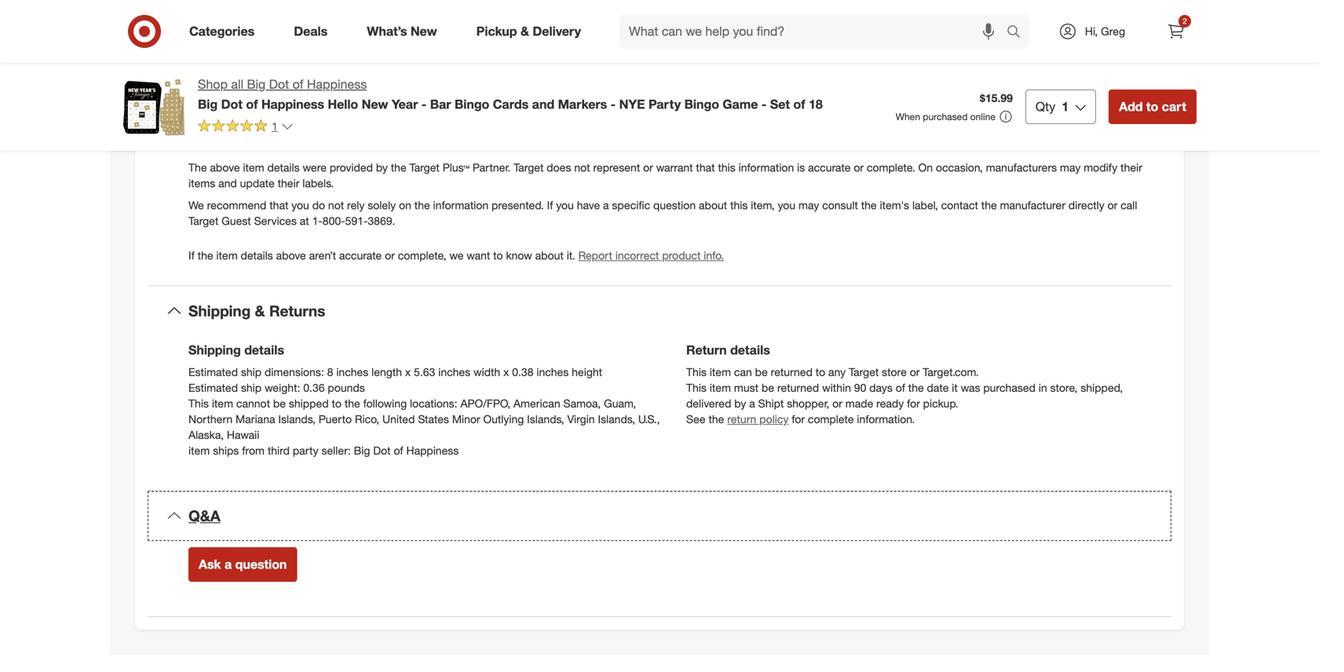Task type: vqa. For each thing, say whether or not it's contained in the screenshot.
leftmost the store info link
no



Task type: describe. For each thing, give the bounding box(es) containing it.
american
[[514, 397, 560, 410]]

or left complete.
[[854, 160, 864, 174]]

purchased inside return details this item can be returned to any target store or target.com. this item must be returned within 90 days of the date it was purchased in store, shipped, delivered by a shipt shopper, or made ready for pickup. see the return policy for complete information.
[[983, 381, 1036, 395]]

rico,
[[355, 412, 379, 426]]

to up puerto
[[332, 397, 342, 410]]

1 ship from the top
[[241, 365, 262, 379]]

return details this item can be returned to any target store or target.com. this item must be returned within 90 days of the date it was purchased in store, shipped, delivered by a shipt shopper, or made ready for pickup. see the return policy for complete information.
[[686, 343, 1123, 426]]

item up northern
[[212, 397, 233, 410]]

1 vertical spatial about
[[535, 248, 564, 262]]

return
[[686, 343, 727, 358]]

the right on
[[414, 198, 430, 212]]

it.
[[567, 248, 575, 262]]

0 vertical spatial this
[[686, 365, 707, 379]]

greg
[[1101, 24, 1125, 38]]

1 horizontal spatial for
[[907, 397, 920, 410]]

0 vertical spatial made
[[226, 106, 254, 120]]

0 vertical spatial returned
[[771, 365, 813, 379]]

dot for from
[[373, 444, 391, 458]]

report
[[578, 248, 612, 262]]

complete.
[[867, 160, 915, 174]]

provided
[[330, 160, 373, 174]]

or right store at the bottom of page
[[910, 365, 920, 379]]

3 inches from the left
[[537, 365, 569, 379]]

of up usa
[[293, 77, 303, 92]]

2 - from the left
[[611, 96, 616, 112]]

information inside we recommend that you do not rely solely on the information presented. if you have a specific question about this item, you may consult the item's label, contact the manufacturer directly or call target guest services at 1-800-591-3869.
[[433, 198, 489, 212]]

see
[[686, 412, 706, 426]]

by inside return details this item can be returned to any target store or target.com. this item must be returned within 90 days of the date it was purchased in store, shipped, delivered by a shipt shopper, or made ready for pickup. see the return policy for complete information.
[[734, 397, 746, 410]]

accurate inside the above item details were provided by the target plus™ partner. target does not represent or warrant that this information is accurate or complete. on occasion, manufacturers may modify their items and update their labels.
[[808, 160, 851, 174]]

and inside the above item details were provided by the target plus™ partner. target does not represent or warrant that this information is accurate or complete. on occasion, manufacturers may modify their items and update their labels.
[[218, 176, 237, 190]]

1 horizontal spatial dot
[[269, 77, 289, 92]]

ask a question
[[199, 557, 287, 572]]

0.36
[[303, 381, 325, 395]]

store,
[[1050, 381, 1078, 395]]

to right want
[[493, 248, 503, 262]]

complete,
[[398, 248, 446, 262]]

modify
[[1084, 160, 1118, 174]]

a inside we recommend that you do not rely solely on the information presented. if you have a specific question about this item, you may consult the item's label, contact the manufacturer directly or call target guest services at 1-800-591-3869.
[[603, 198, 609, 212]]

above inside the above item details were provided by the target plus™ partner. target does not represent or warrant that this information is accurate or complete. on occasion, manufacturers may modify their items and update their labels.
[[210, 160, 240, 174]]

cart
[[1162, 99, 1186, 114]]

2 link
[[1159, 14, 1194, 49]]

hello
[[328, 96, 358, 112]]

the left date
[[908, 381, 924, 395]]

shop all big dot of happiness big dot of happiness hello new year - bar bingo cards and markers - nye party bingo game - set of 18
[[198, 77, 823, 112]]

big for all
[[198, 96, 218, 112]]

rely
[[347, 198, 365, 212]]

deals
[[294, 24, 328, 39]]

presented.
[[492, 198, 544, 212]]

can
[[734, 365, 752, 379]]

ready
[[876, 397, 904, 410]]

the right the contact
[[981, 198, 997, 212]]

or inside we recommend that you do not rely solely on the information presented. if you have a specific question about this item, you may consult the item's label, contact the manufacturer directly or call target guest services at 1-800-591-3869.
[[1108, 198, 1118, 212]]

were
[[303, 160, 327, 174]]

: for origin
[[220, 106, 223, 120]]

591-
[[345, 214, 368, 228]]

1 link
[[198, 118, 294, 137]]

item's
[[880, 198, 909, 212]]

about inside we recommend that you do not rely solely on the information presented. if you have a specific question about this item, you may consult the item's label, contact the manufacturer directly or call target guest services at 1-800-591-3869.
[[699, 198, 727, 212]]

2 you from the left
[[556, 198, 574, 212]]

origin
[[188, 106, 220, 120]]

What can we help you find? suggestions appear below search field
[[620, 14, 1011, 49]]

pickup & delivery link
[[463, 14, 601, 49]]

guest
[[222, 214, 251, 228]]

length
[[371, 365, 402, 379]]

this item cannot be shipped to the following locations:
[[188, 397, 457, 410]]

add to cart
[[1119, 99, 1186, 114]]

samoa,
[[563, 397, 601, 410]]

of down united
[[394, 444, 403, 458]]

item left can
[[710, 365, 731, 379]]

guam,
[[604, 397, 636, 410]]

target inside return details this item can be returned to any target store or target.com. this item must be returned within 90 days of the date it was purchased in store, shipped, delivered by a shipt shopper, or made ready for pickup. see the return policy for complete information.
[[849, 365, 879, 379]]

delivered
[[686, 397, 731, 410]]

qty
[[1036, 99, 1056, 114]]

info.
[[704, 248, 724, 262]]

0 vertical spatial be
[[755, 365, 768, 379]]

the left usa
[[269, 106, 285, 120]]

a inside 'button'
[[225, 557, 232, 572]]

2
[[1183, 16, 1187, 26]]

ask
[[199, 557, 221, 572]]

not inside the above item details were provided by the target plus™ partner. target does not represent or warrant that this information is accurate or complete. on occasion, manufacturers may modify their items and update their labels.
[[574, 160, 590, 174]]

8
[[327, 365, 333, 379]]

shipping for shipping & returns
[[188, 302, 251, 320]]

0 vertical spatial their
[[1121, 160, 1142, 174]]

the down we
[[198, 248, 213, 262]]

1 bingo from the left
[[455, 96, 489, 112]]

partner.
[[473, 160, 511, 174]]

or left warrant
[[643, 160, 653, 174]]

shopper,
[[787, 397, 829, 410]]

target left the plus™
[[410, 160, 440, 174]]

set
[[770, 96, 790, 112]]

q&a
[[188, 507, 221, 525]]

that inside we recommend that you do not rely solely on the information presented. if you have a specific question about this item, you may consult the item's label, contact the manufacturer directly or call target guest services at 1-800-591-3869.
[[270, 198, 288, 212]]

consult
[[822, 198, 858, 212]]

3 you from the left
[[778, 198, 796, 212]]

2 islands, from the left
[[527, 412, 564, 426]]

item inside the above item details were provided by the target plus™ partner. target does not represent or warrant that this information is accurate or complete. on occasion, manufacturers may modify their items and update their labels.
[[243, 160, 264, 174]]

new inside shop all big dot of happiness big dot of happiness hello new year - bar bingo cards and markers - nye party bingo game - set of 18
[[362, 96, 388, 112]]

label,
[[912, 198, 938, 212]]

3 islands, from the left
[[598, 412, 635, 426]]

shop
[[198, 77, 228, 92]]

1 vertical spatial above
[[276, 248, 306, 262]]

u.s.,
[[638, 412, 660, 426]]

we recommend that you do not rely solely on the information presented. if you have a specific question about this item, you may consult the item's label, contact the manufacturer directly or call target guest services at 1-800-591-3869.
[[188, 198, 1137, 228]]

height
[[572, 365, 602, 379]]

puerto
[[319, 412, 352, 426]]

date
[[927, 381, 949, 395]]

of up 1 link at top left
[[246, 96, 258, 112]]

shipped,
[[1081, 381, 1123, 395]]

apo/fpo, american samoa, guam, northern mariana islands, puerto rico, united states minor outlying islands, virgin islands, u.s., alaska, hawaii
[[188, 397, 660, 442]]

0 vertical spatial big
[[247, 77, 266, 92]]

seller:
[[322, 444, 351, 458]]

on
[[918, 160, 933, 174]]

the down the delivered
[[709, 412, 724, 426]]

party
[[649, 96, 681, 112]]

& for pickup
[[521, 24, 529, 39]]

item down alaska,
[[188, 444, 210, 458]]

1 islands, from the left
[[278, 412, 316, 426]]

markers
[[558, 96, 607, 112]]

1 inches from the left
[[336, 365, 368, 379]]

hi, greg
[[1085, 24, 1125, 38]]

item,
[[751, 198, 775, 212]]

details inside return details this item can be returned to any target store or target.com. this item must be returned within 90 days of the date it was purchased in store, shipped, delivered by a shipt shopper, or made ready for pickup. see the return policy for complete information.
[[730, 343, 770, 358]]

details inside shipping details estimated ship dimensions: 8 inches length x 5.63 inches width x 0.38 inches height estimated ship weight: 0.36 pounds
[[244, 343, 284, 358]]

in inside return details this item can be returned to any target store or target.com. this item must be returned within 90 days of the date it was purchased in store, shipped, delivered by a shipt shopper, or made ready for pickup. see the return policy for complete information.
[[1039, 381, 1047, 395]]

image of big dot of happiness hello new year - bar bingo cards and markers - nye party bingo game - set of 18 image
[[122, 75, 185, 138]]

and inside shop all big dot of happiness big dot of happiness hello new year - bar bingo cards and markers - nye party bingo game - set of 18
[[532, 96, 555, 112]]

made inside return details this item can be returned to any target store or target.com. this item must be returned within 90 days of the date it was purchased in store, shipped, delivered by a shipt shopper, or made ready for pickup. see the return policy for complete information.
[[846, 397, 873, 410]]

the inside the above item details were provided by the target plus™ partner. target does not represent or warrant that this information is accurate or complete. on occasion, manufacturers may modify their items and update their labels.
[[391, 160, 406, 174]]

on
[[399, 198, 411, 212]]

returns
[[269, 302, 325, 320]]

happiness for of
[[261, 96, 324, 112]]

upc
[[188, 58, 212, 72]]

details down services
[[241, 248, 273, 262]]

northern
[[188, 412, 233, 426]]

2 vertical spatial be
[[273, 397, 286, 410]]

locations:
[[410, 397, 457, 410]]

it
[[952, 381, 958, 395]]

the above item details were provided by the target plus™ partner. target does not represent or warrant that this information is accurate or complete. on occasion, manufacturers may modify their items and update their labels.
[[188, 160, 1142, 190]]

search button
[[1000, 14, 1037, 52]]

question inside we recommend that you do not rely solely on the information presented. if you have a specific question about this item, you may consult the item's label, contact the manufacturer directly or call target guest services at 1-800-591-3869.
[[653, 198, 696, 212]]

: for upc
[[212, 58, 215, 72]]

report incorrect product info. button
[[578, 248, 724, 263]]

1 vertical spatial for
[[792, 412, 805, 426]]

upc : 194373110128
[[188, 58, 292, 72]]

this inside we recommend that you do not rely solely on the information presented. if you have a specific question about this item, you may consult the item's label, contact the manufacturer directly or call target guest services at 1-800-591-3869.
[[730, 198, 748, 212]]

this inside the above item details were provided by the target plus™ partner. target does not represent or warrant that this information is accurate or complete. on occasion, manufacturers may modify their items and update their labels.
[[718, 160, 736, 174]]

store
[[882, 365, 907, 379]]



Task type: locate. For each thing, give the bounding box(es) containing it.
0 vertical spatial this
[[718, 160, 736, 174]]

dot down all
[[221, 96, 243, 112]]

recommend
[[207, 198, 266, 212]]

be right can
[[755, 365, 768, 379]]

outlying
[[483, 412, 524, 426]]

question right ask
[[235, 557, 287, 572]]

not right does
[[574, 160, 590, 174]]

1 horizontal spatial and
[[532, 96, 555, 112]]

1 vertical spatial made
[[846, 397, 873, 410]]

3 - from the left
[[762, 96, 767, 112]]

states
[[418, 412, 449, 426]]

2 horizontal spatial a
[[749, 397, 755, 410]]

- left bar
[[421, 96, 427, 112]]

0 vertical spatial that
[[696, 160, 715, 174]]

occasion,
[[936, 160, 983, 174]]

you left have
[[556, 198, 574, 212]]

0 horizontal spatial -
[[421, 96, 427, 112]]

1 vertical spatial not
[[328, 198, 344, 212]]

0 horizontal spatial about
[[535, 248, 564, 262]]

this up the delivered
[[686, 381, 707, 395]]

plus™
[[443, 160, 470, 174]]

happiness
[[307, 77, 367, 92], [261, 96, 324, 112], [406, 444, 459, 458]]

target
[[410, 160, 440, 174], [514, 160, 544, 174], [188, 214, 219, 228], [849, 365, 879, 379]]

0 vertical spatial a
[[603, 198, 609, 212]]

1 vertical spatial by
[[734, 397, 746, 410]]

1 vertical spatial this
[[730, 198, 748, 212]]

not inside we recommend that you do not rely solely on the information presented. if you have a specific question about this item, you may consult the item's label, contact the manufacturer directly or call target guest services at 1-800-591-3869.
[[328, 198, 344, 212]]

the up on
[[391, 160, 406, 174]]

1 horizontal spatial above
[[276, 248, 306, 262]]

2 horizontal spatial big
[[354, 444, 370, 458]]

0 horizontal spatial :
[[212, 58, 215, 72]]

1 horizontal spatial a
[[603, 198, 609, 212]]

or down "within"
[[833, 397, 842, 410]]

bingo
[[455, 96, 489, 112], [684, 96, 719, 112]]

inches right 5.63
[[438, 365, 470, 379]]

1 horizontal spatial bingo
[[684, 96, 719, 112]]

0 horizontal spatial if
[[188, 248, 195, 262]]

have
[[577, 198, 600, 212]]

if inside we recommend that you do not rely solely on the information presented. if you have a specific question about this item, you may consult the item's label, contact the manufacturer directly or call target guest services at 1-800-591-3869.
[[547, 198, 553, 212]]

manufacturer
[[1000, 198, 1066, 212]]

know
[[506, 248, 532, 262]]

1 horizontal spatial you
[[556, 198, 574, 212]]

1 vertical spatial this
[[686, 381, 707, 395]]

1 horizontal spatial x
[[503, 365, 509, 379]]

specific
[[612, 198, 650, 212]]

their
[[1121, 160, 1142, 174], [278, 176, 299, 190]]

inches up pounds
[[336, 365, 368, 379]]

target left does
[[514, 160, 544, 174]]

1 vertical spatial 1
[[272, 119, 278, 133]]

0 vertical spatial in
[[257, 106, 266, 120]]

cannot
[[236, 397, 270, 410]]

1 vertical spatial if
[[188, 248, 195, 262]]

0 vertical spatial for
[[907, 397, 920, 410]]

the
[[269, 106, 285, 120], [391, 160, 406, 174], [414, 198, 430, 212], [861, 198, 877, 212], [981, 198, 997, 212], [198, 248, 213, 262], [908, 381, 924, 395], [345, 397, 360, 410], [709, 412, 724, 426]]

1 horizontal spatial islands,
[[527, 412, 564, 426]]

to inside button
[[1146, 99, 1158, 114]]

shipping details estimated ship dimensions: 8 inches length x 5.63 inches width x 0.38 inches height estimated ship weight: 0.36 pounds
[[188, 343, 602, 395]]

above left aren't
[[276, 248, 306, 262]]

ships
[[213, 444, 239, 458]]

made
[[226, 106, 254, 120], [846, 397, 873, 410]]

of left 18
[[793, 96, 805, 112]]

minor
[[452, 412, 480, 426]]

by right provided
[[376, 160, 388, 174]]

0 vertical spatial accurate
[[808, 160, 851, 174]]

if down we
[[188, 248, 195, 262]]

1 horizontal spatial 1
[[1062, 99, 1069, 114]]

& left returns
[[255, 302, 265, 320]]

0 horizontal spatial information
[[433, 198, 489, 212]]

0 horizontal spatial that
[[270, 198, 288, 212]]

2 x from the left
[[503, 365, 509, 379]]

deals link
[[281, 14, 347, 49]]

2 vertical spatial this
[[188, 397, 209, 410]]

big right seller:
[[354, 444, 370, 458]]

for down shopper,
[[792, 412, 805, 426]]

about left item,
[[699, 198, 727, 212]]

add
[[1119, 99, 1143, 114]]

1 vertical spatial dot
[[221, 96, 243, 112]]

:
[[212, 58, 215, 72], [220, 106, 223, 120]]

bingo right party
[[684, 96, 719, 112]]

shipping & returns button
[[148, 286, 1172, 336]]

to left 'any'
[[816, 365, 825, 379]]

shipping left returns
[[188, 302, 251, 320]]

item down guest
[[216, 248, 238, 262]]

0 horizontal spatial &
[[255, 302, 265, 320]]

islands, down american
[[527, 412, 564, 426]]

x left 0.38
[[503, 365, 509, 379]]

1 vertical spatial their
[[278, 176, 299, 190]]

0 horizontal spatial purchased
[[923, 111, 968, 122]]

add to cart button
[[1109, 90, 1197, 124]]

warrant
[[656, 160, 693, 174]]

1 inside 1 link
[[272, 119, 278, 133]]

1 vertical spatial be
[[762, 381, 774, 395]]

their right modify
[[1121, 160, 1142, 174]]

1 shipping from the top
[[188, 302, 251, 320]]

a up the 'return policy' link in the right bottom of the page
[[749, 397, 755, 410]]

0 vertical spatial :
[[212, 58, 215, 72]]

aren't
[[309, 248, 336, 262]]

shipping & returns
[[188, 302, 325, 320]]

0 vertical spatial happiness
[[307, 77, 367, 92]]

be down weight:
[[273, 397, 286, 410]]

game
[[723, 96, 758, 112]]

for
[[907, 397, 920, 410], [792, 412, 805, 426]]

1 right qty
[[1062, 99, 1069, 114]]

1 horizontal spatial big
[[247, 77, 266, 92]]

question inside 'button'
[[235, 557, 287, 572]]

dot down 194373110128
[[269, 77, 289, 92]]

1 vertical spatial in
[[1039, 381, 1047, 395]]

shipped
[[289, 397, 329, 410]]

18
[[809, 96, 823, 112]]

0 horizontal spatial dot
[[221, 96, 243, 112]]

big
[[247, 77, 266, 92], [198, 96, 218, 112], [354, 444, 370, 458]]

solely
[[368, 198, 396, 212]]

new left year
[[362, 96, 388, 112]]

you
[[292, 198, 309, 212], [556, 198, 574, 212], [778, 198, 796, 212]]

2 horizontal spatial islands,
[[598, 412, 635, 426]]

0 horizontal spatial you
[[292, 198, 309, 212]]

happiness down 'states'
[[406, 444, 459, 458]]

happiness up hello
[[307, 77, 367, 92]]

1 you from the left
[[292, 198, 309, 212]]

a right ask
[[225, 557, 232, 572]]

accurate down 591-
[[339, 248, 382, 262]]

1 horizontal spatial that
[[696, 160, 715, 174]]

from
[[242, 444, 265, 458]]

a inside return details this item can be returned to any target store or target.com. this item must be returned within 90 days of the date it was purchased in store, shipped, delivered by a shipt shopper, or made ready for pickup. see the return policy for complete information.
[[749, 397, 755, 410]]

1 horizontal spatial new
[[411, 24, 437, 39]]

0 vertical spatial question
[[653, 198, 696, 212]]

: down 'shop'
[[220, 106, 223, 120]]

by inside the above item details were provided by the target plus™ partner. target does not represent or warrant that this information is accurate or complete. on occasion, manufacturers may modify their items and update their labels.
[[376, 160, 388, 174]]

shipping for shipping details estimated ship dimensions: 8 inches length x 5.63 inches width x 0.38 inches height estimated ship weight: 0.36 pounds
[[188, 343, 241, 358]]

2 horizontal spatial you
[[778, 198, 796, 212]]

of inside return details this item can be returned to any target store or target.com. this item must be returned within 90 days of the date it was purchased in store, shipped, delivered by a shipt shopper, or made ready for pickup. see the return policy for complete information.
[[896, 381, 905, 395]]

details inside the above item details were provided by the target plus™ partner. target does not represent or warrant that this information is accurate or complete. on occasion, manufacturers may modify their items and update their labels.
[[267, 160, 300, 174]]

accurate right is
[[808, 160, 851, 174]]

items
[[188, 176, 215, 190]]

estimated
[[188, 365, 238, 379], [188, 381, 238, 395]]

0 horizontal spatial their
[[278, 176, 299, 190]]

1 vertical spatial estimated
[[188, 381, 238, 395]]

usa
[[288, 106, 310, 120]]

for right the ready
[[907, 397, 920, 410]]

that up services
[[270, 198, 288, 212]]

we
[[188, 198, 204, 212]]

above right the
[[210, 160, 240, 174]]

0 vertical spatial above
[[210, 160, 240, 174]]

0 horizontal spatial may
[[799, 198, 819, 212]]

may left consult
[[799, 198, 819, 212]]

and right cards
[[532, 96, 555, 112]]

0 horizontal spatial by
[[376, 160, 388, 174]]

categories
[[189, 24, 255, 39]]

1-
[[312, 214, 323, 228]]

do
[[312, 198, 325, 212]]

in left store,
[[1039, 381, 1047, 395]]

1 vertical spatial ship
[[241, 381, 262, 395]]

happiness for party
[[406, 444, 459, 458]]

$15.99
[[980, 91, 1013, 105]]

details up update
[[267, 160, 300, 174]]

search
[[1000, 25, 1037, 40]]

above
[[210, 160, 240, 174], [276, 248, 306, 262]]

islands, down shipped
[[278, 412, 316, 426]]

0 horizontal spatial islands,
[[278, 412, 316, 426]]

by up return on the bottom right of the page
[[734, 397, 746, 410]]

& inside shipping & returns dropdown button
[[255, 302, 265, 320]]

2 inches from the left
[[438, 365, 470, 379]]

third
[[268, 444, 290, 458]]

2 horizontal spatial dot
[[373, 444, 391, 458]]

categories link
[[176, 14, 274, 49]]

1 horizontal spatial if
[[547, 198, 553, 212]]

0 horizontal spatial x
[[405, 365, 411, 379]]

1 horizontal spatial information
[[739, 160, 794, 174]]

1 - from the left
[[421, 96, 427, 112]]

nye
[[619, 96, 645, 112]]

purchased right when
[[923, 111, 968, 122]]

does
[[547, 160, 571, 174]]

this down return
[[686, 365, 707, 379]]

dot down rico,
[[373, 444, 391, 458]]

question
[[653, 198, 696, 212], [235, 557, 287, 572]]

pickup
[[476, 24, 517, 39]]

return policy link
[[727, 412, 789, 426]]

the
[[188, 160, 207, 174]]

days
[[869, 381, 893, 395]]

2 bingo from the left
[[684, 96, 719, 112]]

information inside the above item details were provided by the target plus™ partner. target does not represent or warrant that this information is accurate or complete. on occasion, manufacturers may modify their items and update their labels.
[[739, 160, 794, 174]]

1 horizontal spatial accurate
[[808, 160, 851, 174]]

shipping inside shipping & returns dropdown button
[[188, 302, 251, 320]]

0 vertical spatial information
[[739, 160, 794, 174]]

details up dimensions:
[[244, 343, 284, 358]]

item up the delivered
[[710, 381, 731, 395]]

1 vertical spatial purchased
[[983, 381, 1036, 395]]

a right have
[[603, 198, 609, 212]]

1 vertical spatial and
[[218, 176, 237, 190]]

may inside the above item details were provided by the target plus™ partner. target does not represent or warrant that this information is accurate or complete. on occasion, manufacturers may modify their items and update their labels.
[[1060, 160, 1081, 174]]

1 vertical spatial a
[[749, 397, 755, 410]]

2 estimated from the top
[[188, 381, 238, 395]]

0 vertical spatial shipping
[[188, 302, 251, 320]]

1 horizontal spatial by
[[734, 397, 746, 410]]

qty 1
[[1036, 99, 1069, 114]]

1 vertical spatial happiness
[[261, 96, 324, 112]]

of down store at the bottom of page
[[896, 381, 905, 395]]

this right warrant
[[718, 160, 736, 174]]

1 horizontal spatial in
[[1039, 381, 1047, 395]]

that inside the above item details were provided by the target plus™ partner. target does not represent or warrant that this information is accurate or complete. on occasion, manufacturers may modify their items and update their labels.
[[696, 160, 715, 174]]

0 horizontal spatial not
[[328, 198, 344, 212]]

target up 90
[[849, 365, 879, 379]]

0 vertical spatial about
[[699, 198, 727, 212]]

1 estimated from the top
[[188, 365, 238, 379]]

labels.
[[303, 176, 334, 190]]

0 vertical spatial may
[[1060, 160, 1081, 174]]

bingo right bar
[[455, 96, 489, 112]]

1 vertical spatial &
[[255, 302, 265, 320]]

target down we
[[188, 214, 219, 228]]

purchased
[[923, 111, 968, 122], [983, 381, 1036, 395]]

0 vertical spatial by
[[376, 160, 388, 174]]

services
[[254, 214, 297, 228]]

width
[[473, 365, 500, 379]]

this up northern
[[188, 397, 209, 410]]

2 ship from the top
[[241, 381, 262, 395]]

shipping down the shipping & returns
[[188, 343, 241, 358]]

1 horizontal spatial about
[[699, 198, 727, 212]]

that right warrant
[[696, 160, 715, 174]]

manufacturers
[[986, 160, 1057, 174]]

to inside return details this item can be returned to any target store or target.com. this item must be returned within 90 days of the date it was purchased in store, shipped, delivered by a shipt shopper, or made ready for pickup. see the return policy for complete information.
[[816, 365, 825, 379]]

0.38
[[512, 365, 534, 379]]

x left 5.63
[[405, 365, 411, 379]]

0 vertical spatial new
[[411, 24, 437, 39]]

all
[[231, 77, 243, 92]]

dimensions:
[[265, 365, 324, 379]]

the left item's
[[861, 198, 877, 212]]

0 horizontal spatial 1
[[272, 119, 278, 133]]

if right presented. in the top of the page
[[547, 198, 553, 212]]

big down 'shop'
[[198, 96, 218, 112]]

: up 'shop'
[[212, 58, 215, 72]]

2 vertical spatial happiness
[[406, 444, 459, 458]]

weight:
[[265, 381, 300, 395]]

0 vertical spatial &
[[521, 24, 529, 39]]

& inside pickup & delivery link
[[521, 24, 529, 39]]

2 vertical spatial dot
[[373, 444, 391, 458]]

may inside we recommend that you do not rely solely on the information presented. if you have a specific question about this item, you may consult the item's label, contact the manufacturer directly or call target guest services at 1-800-591-3869.
[[799, 198, 819, 212]]

& for shipping
[[255, 302, 265, 320]]

be
[[755, 365, 768, 379], [762, 381, 774, 395], [273, 397, 286, 410]]

1 horizontal spatial &
[[521, 24, 529, 39]]

- left nye
[[611, 96, 616, 112]]

when
[[896, 111, 920, 122]]

1 vertical spatial :
[[220, 106, 223, 120]]

0 vertical spatial 1
[[1062, 99, 1069, 114]]

made down 90
[[846, 397, 873, 410]]

0 horizontal spatial for
[[792, 412, 805, 426]]

product
[[662, 248, 701, 262]]

target inside we recommend that you do not rely solely on the information presented. if you have a specific question about this item, you may consult the item's label, contact the manufacturer directly or call target guest services at 1-800-591-3869.
[[188, 214, 219, 228]]

0 vertical spatial ship
[[241, 365, 262, 379]]

delivery
[[533, 24, 581, 39]]

1 horizontal spatial purchased
[[983, 381, 1036, 395]]

1 left usa
[[272, 119, 278, 133]]

0 horizontal spatial above
[[210, 160, 240, 174]]

information left is
[[739, 160, 794, 174]]

happiness left hello
[[261, 96, 324, 112]]

big for ships
[[354, 444, 370, 458]]

q&a button
[[148, 491, 1172, 541]]

item up update
[[243, 160, 264, 174]]

information down the plus™
[[433, 198, 489, 212]]

1 vertical spatial shipping
[[188, 343, 241, 358]]

following
[[363, 397, 407, 410]]

1 horizontal spatial not
[[574, 160, 590, 174]]

hawaii
[[227, 428, 259, 442]]

1 x from the left
[[405, 365, 411, 379]]

1 vertical spatial returned
[[777, 381, 819, 395]]

1 vertical spatial accurate
[[339, 248, 382, 262]]

and up recommend at the top of page
[[218, 176, 237, 190]]

- left set
[[762, 96, 767, 112]]

0 vertical spatial and
[[532, 96, 555, 112]]

their left labels.
[[278, 176, 299, 190]]

1 horizontal spatial question
[[653, 198, 696, 212]]

or left complete,
[[385, 248, 395, 262]]

you right item,
[[778, 198, 796, 212]]

big right all
[[247, 77, 266, 92]]

new right what's
[[411, 24, 437, 39]]

ship
[[241, 365, 262, 379], [241, 381, 262, 395]]

shipping inside shipping details estimated ship dimensions: 8 inches length x 5.63 inches width x 0.38 inches height estimated ship weight: 0.36 pounds
[[188, 343, 241, 358]]

details up can
[[730, 343, 770, 358]]

800-
[[323, 214, 345, 228]]

2 shipping from the top
[[188, 343, 241, 358]]

not up '800-'
[[328, 198, 344, 212]]

be up 'shipt'
[[762, 381, 774, 395]]

may left modify
[[1060, 160, 1081, 174]]

1 vertical spatial information
[[433, 198, 489, 212]]

the down pounds
[[345, 397, 360, 410]]

question down the above item details were provided by the target plus™ partner. target does not represent or warrant that this information is accurate or complete. on occasion, manufacturers may modify their items and update their labels.
[[653, 198, 696, 212]]

0 vertical spatial dot
[[269, 77, 289, 92]]

cards
[[493, 96, 529, 112]]

1 horizontal spatial :
[[220, 106, 223, 120]]

0 horizontal spatial a
[[225, 557, 232, 572]]

dot for big
[[221, 96, 243, 112]]

0 horizontal spatial accurate
[[339, 248, 382, 262]]

this
[[686, 365, 707, 379], [686, 381, 707, 395], [188, 397, 209, 410]]

& right pickup
[[521, 24, 529, 39]]

alaska,
[[188, 428, 224, 442]]

mariana
[[236, 412, 275, 426]]

call
[[1121, 198, 1137, 212]]

item ships from third party seller: big dot of happiness
[[188, 444, 459, 458]]

0 horizontal spatial bingo
[[455, 96, 489, 112]]



